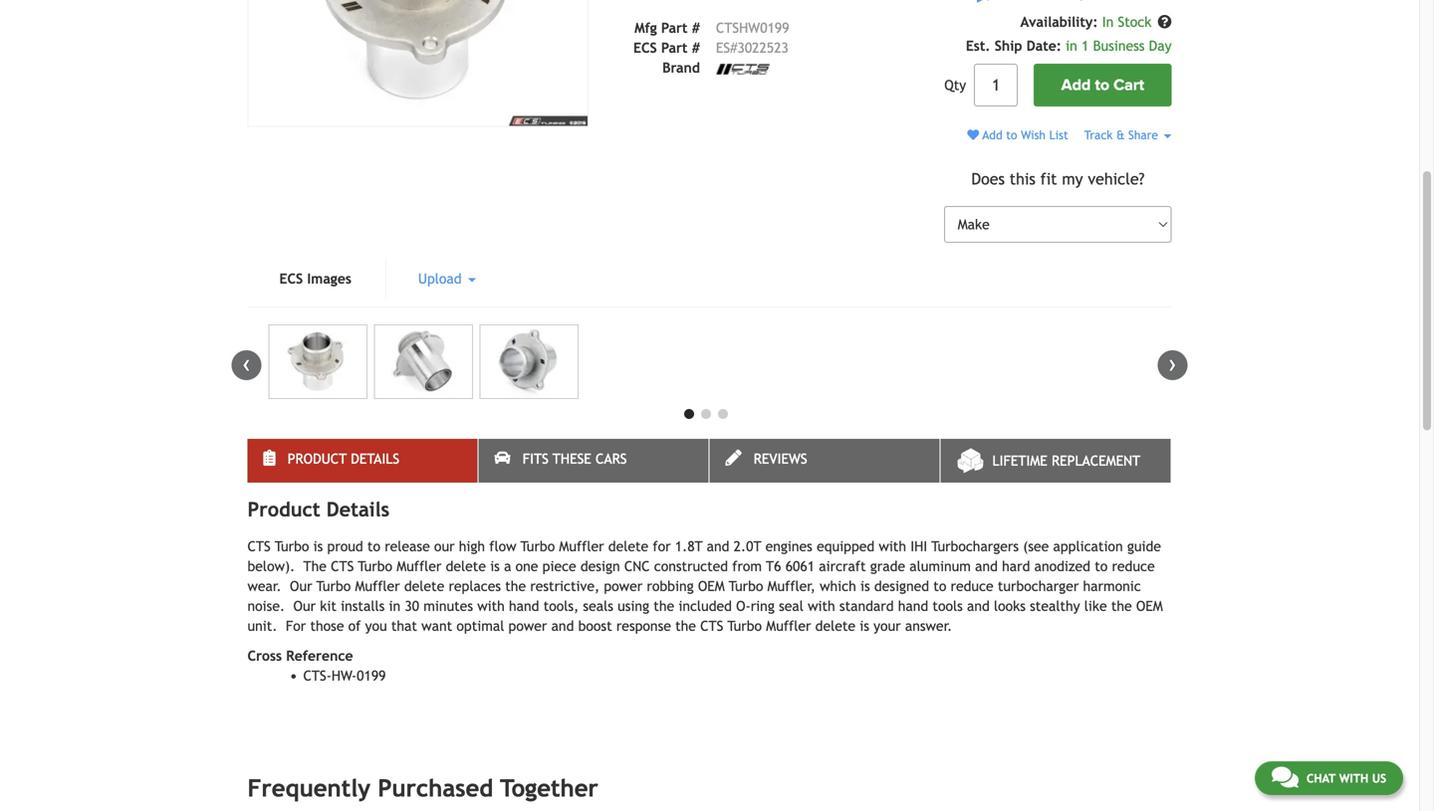 Task type: describe. For each thing, give the bounding box(es) containing it.
wish
[[1021, 128, 1046, 142]]

flow
[[489, 539, 517, 555]]

delete down the standard
[[815, 619, 856, 635]]

restrictive,
[[530, 579, 600, 595]]

share
[[1129, 128, 1158, 142]]

these
[[553, 451, 591, 467]]

fit
[[1041, 170, 1057, 188]]

proud
[[327, 539, 363, 555]]

est.
[[966, 38, 991, 54]]

looks
[[994, 599, 1026, 615]]

is up the
[[313, 539, 323, 555]]

to left the wish
[[1006, 128, 1017, 142]]

cars
[[596, 451, 627, 467]]

1 vertical spatial reduce
[[951, 579, 994, 595]]

from
[[732, 559, 762, 575]]

the down included
[[675, 619, 696, 635]]

is up the standard
[[861, 579, 870, 595]]

vehicle?
[[1088, 170, 1145, 188]]

turbochargers
[[932, 539, 1019, 555]]

application
[[1053, 539, 1123, 555]]

designed
[[874, 579, 929, 595]]

grade
[[870, 559, 905, 575]]

the down "harmonic"
[[1111, 599, 1132, 615]]

release
[[385, 539, 430, 555]]

design
[[581, 559, 620, 575]]

muffler,
[[768, 579, 816, 595]]

2 hand from the left
[[898, 599, 929, 615]]

turbocharger
[[998, 579, 1079, 595]]

ecs images
[[279, 271, 352, 287]]

one
[[516, 559, 538, 575]]

reviews
[[754, 451, 807, 467]]

in
[[1102, 14, 1114, 30]]

1 vertical spatial cts
[[331, 559, 354, 575]]

add to cart button
[[1034, 64, 1172, 107]]

this product is lifetime replacement eligible image
[[971, 0, 996, 4]]

2 horizontal spatial cts
[[700, 619, 724, 635]]

muffler up design
[[559, 539, 604, 555]]

date:
[[1027, 38, 1062, 54]]

turbo down o-
[[728, 619, 762, 635]]

day
[[1149, 38, 1172, 54]]

track & share button
[[1084, 128, 1172, 142]]

availability:
[[1020, 14, 1098, 30]]

to up "harmonic"
[[1095, 559, 1108, 575]]

our
[[434, 539, 455, 555]]

tools
[[933, 599, 963, 615]]

seal
[[779, 599, 804, 615]]

your
[[874, 619, 901, 635]]

chat with us link
[[1255, 762, 1403, 796]]

and down turbochargers
[[975, 559, 998, 575]]

ecs images link
[[248, 259, 383, 299]]

cross reference cts-hw-0199
[[248, 649, 386, 684]]

together
[[500, 775, 598, 803]]

lifetime replacement
[[993, 453, 1141, 469]]

robbing
[[647, 579, 694, 595]]

0 vertical spatial our
[[290, 579, 312, 595]]

hw-
[[332, 669, 357, 684]]

equipped
[[817, 539, 875, 555]]

piece
[[543, 559, 576, 575]]

1 # from the top
[[692, 20, 700, 36]]

aluminum
[[910, 559, 971, 575]]

for
[[653, 539, 671, 555]]

cts image
[[716, 64, 770, 74]]

0 vertical spatial product details
[[288, 451, 400, 467]]

chat
[[1307, 772, 1336, 786]]

cts turbo is proud to release our high flow turbo muffler delete for 1.8t and 2.0t engines equipped with ihi turbochargers (see application guide below).  the cts turbo muffler delete is a one piece design cnc constructed from t6 6061 aircraft grade aluminum and hard anodized to reduce wear.  our turbo muffler delete replaces the restrictive, power robbing oem turbo muffler, which is designed to reduce turbocharger harmonic noise.  our kit installs in 30 minutes with hand tools, seals using the included o-ring seal with standard hand tools and looks stealthy like the oem unit.  for those of you that want optimal power and boost response the cts turbo muffler delete is your answer.
[[248, 539, 1163, 635]]

fits
[[523, 451, 549, 467]]

add to wish list
[[979, 128, 1069, 142]]

tools,
[[544, 599, 579, 615]]

constructed
[[654, 559, 728, 575]]

harmonic
[[1083, 579, 1141, 595]]

frequently purchased together
[[248, 775, 598, 803]]

seals
[[583, 599, 613, 615]]

1 vertical spatial details
[[326, 498, 390, 522]]

add for add to wish list
[[983, 128, 1003, 142]]

delete up 30
[[404, 579, 444, 595]]

es#
[[716, 40, 738, 56]]

my
[[1062, 170, 1083, 188]]

replacement
[[1052, 453, 1141, 469]]

to inside button
[[1095, 76, 1110, 95]]

track & share
[[1084, 128, 1162, 142]]

es# 3022523 brand
[[663, 40, 789, 76]]

add to wish list link
[[967, 128, 1069, 142]]

boost
[[578, 619, 612, 635]]

› link
[[1158, 351, 1188, 381]]

of
[[348, 619, 361, 635]]

turbo down from
[[729, 579, 763, 595]]

with up grade
[[879, 539, 906, 555]]

&
[[1117, 128, 1125, 142]]

with down which
[[808, 599, 835, 615]]

0 vertical spatial details
[[351, 451, 400, 467]]

in inside 'cts turbo is proud to release our high flow turbo muffler delete for 1.8t and 2.0t engines equipped with ihi turbochargers (see application guide below).  the cts turbo muffler delete is a one piece design cnc constructed from t6 6061 aircraft grade aluminum and hard anodized to reduce wear.  our turbo muffler delete replaces the restrictive, power robbing oem turbo muffler, which is designed to reduce turbocharger harmonic noise.  our kit installs in 30 minutes with hand tools, seals using the included o-ring seal with standard hand tools and looks stealthy like the oem unit.  for those of you that want optimal power and boost response the cts turbo muffler delete is your answer.'
[[389, 599, 401, 615]]

0 vertical spatial cts
[[248, 539, 271, 555]]

1
[[1082, 38, 1089, 54]]

turbo up the
[[275, 539, 309, 555]]

ship
[[995, 38, 1023, 54]]

muffler down release
[[397, 559, 442, 575]]

comments image
[[1272, 766, 1299, 790]]

0199
[[357, 669, 386, 684]]

ring
[[751, 599, 775, 615]]

add to cart
[[1061, 76, 1145, 95]]

and down tools,
[[551, 619, 574, 635]]

optimal
[[457, 619, 504, 635]]

to right proud
[[367, 539, 381, 555]]

1 horizontal spatial oem
[[1136, 599, 1163, 615]]

like
[[1085, 599, 1107, 615]]

replaces
[[449, 579, 501, 595]]



Task type: locate. For each thing, give the bounding box(es) containing it.
those
[[310, 619, 344, 635]]

is left a
[[490, 559, 500, 575]]

add inside button
[[1061, 76, 1091, 95]]

a
[[504, 559, 511, 575]]

mfg
[[635, 20, 657, 36]]

product up proud
[[288, 451, 347, 467]]

1 vertical spatial product details
[[248, 498, 390, 522]]

add for add to cart
[[1061, 76, 1091, 95]]

and right 1.8t
[[707, 539, 730, 555]]

2 # from the top
[[692, 40, 700, 56]]

turbo up one
[[521, 539, 555, 555]]

1 part from the top
[[661, 20, 688, 36]]

delete down high on the left bottom of the page
[[446, 559, 486, 575]]

3022523
[[738, 40, 789, 56]]

part right the mfg
[[661, 20, 688, 36]]

0 vertical spatial add
[[1061, 76, 1091, 95]]

hand
[[509, 599, 539, 615], [898, 599, 929, 615]]

2 vertical spatial cts
[[700, 619, 724, 635]]

0 vertical spatial #
[[692, 20, 700, 36]]

stealthy
[[1030, 599, 1080, 615]]

in left 1
[[1066, 38, 1078, 54]]

1 vertical spatial oem
[[1136, 599, 1163, 615]]

for
[[286, 619, 306, 635]]

add down est. ship date: in 1 business day
[[1061, 76, 1091, 95]]

muffler down seal
[[766, 619, 811, 635]]

cts-
[[303, 669, 332, 684]]

hand down the designed
[[898, 599, 929, 615]]

fits these cars link
[[479, 439, 709, 483]]

hard
[[1002, 559, 1030, 575]]

ctshw0199
[[716, 20, 790, 36]]

1 vertical spatial product
[[248, 498, 320, 522]]

the
[[505, 579, 526, 595], [654, 599, 674, 615], [1111, 599, 1132, 615], [675, 619, 696, 635]]

0 horizontal spatial ecs
[[279, 271, 303, 287]]

installs
[[341, 599, 385, 615]]

cts left proud
[[248, 539, 271, 555]]

power down tools,
[[509, 619, 547, 635]]

ecs inside ctshw0199 ecs part #
[[634, 40, 657, 56]]

ecs down the mfg
[[634, 40, 657, 56]]

to left cart
[[1095, 76, 1110, 95]]

hand left tools,
[[509, 599, 539, 615]]

list
[[1049, 128, 1069, 142]]

0 horizontal spatial oem
[[698, 579, 725, 595]]

in left 30
[[389, 599, 401, 615]]

purchased
[[378, 775, 493, 803]]

0 horizontal spatial power
[[509, 619, 547, 635]]

2.0t
[[734, 539, 762, 555]]

0 vertical spatial reduce
[[1112, 559, 1155, 575]]

‹ link
[[232, 351, 261, 381]]

2 part from the top
[[661, 40, 688, 56]]

add right heart image at right top
[[983, 128, 1003, 142]]

ecs left images
[[279, 271, 303, 287]]

is down the standard
[[860, 619, 869, 635]]

1 horizontal spatial add
[[1061, 76, 1091, 95]]

es#3022523 - ctshw0199 - turbo muffler delete - replace the factory turbo muffler with a straight, uninterrupted billet aluminum delete - cts - audi volkswagen image
[[248, 0, 589, 127], [268, 325, 367, 400], [374, 325, 473, 400], [480, 325, 579, 400]]

1 hand from the left
[[509, 599, 539, 615]]

does this fit my vehicle?
[[972, 170, 1145, 188]]

oem down "harmonic"
[[1136, 599, 1163, 615]]

answer.
[[905, 619, 953, 635]]

turbo down proud
[[358, 559, 392, 575]]

that
[[391, 619, 417, 635]]

details
[[351, 451, 400, 467], [326, 498, 390, 522]]

lifetime replacement link
[[941, 439, 1171, 483]]

1 vertical spatial power
[[509, 619, 547, 635]]

anodized
[[1035, 559, 1091, 575]]

business
[[1093, 38, 1145, 54]]

brand
[[663, 60, 700, 76]]

response
[[616, 619, 671, 635]]

guide
[[1127, 539, 1161, 555]]

power up using
[[604, 579, 643, 595]]

0 vertical spatial product
[[288, 451, 347, 467]]

does
[[972, 170, 1005, 188]]

availability: in stock
[[1020, 14, 1156, 30]]

1.8t
[[675, 539, 703, 555]]

cts down included
[[700, 619, 724, 635]]

0 horizontal spatial hand
[[509, 599, 539, 615]]

lifetime
[[993, 453, 1048, 469]]

1 horizontal spatial hand
[[898, 599, 929, 615]]

30
[[405, 599, 419, 615]]

delete up cnc
[[608, 539, 649, 555]]

t6
[[766, 559, 781, 575]]

and right tools
[[967, 599, 990, 615]]

with
[[879, 539, 906, 555], [477, 599, 505, 615], [808, 599, 835, 615], [1339, 772, 1369, 786]]

cts down proud
[[331, 559, 354, 575]]

0 vertical spatial in
[[1066, 38, 1078, 54]]

our up for
[[293, 599, 316, 615]]

fits these cars
[[523, 451, 627, 467]]

part up brand
[[661, 40, 688, 56]]

with left us on the bottom of page
[[1339, 772, 1369, 786]]

frequently
[[248, 775, 371, 803]]

kit
[[320, 599, 337, 615]]

0 vertical spatial part
[[661, 20, 688, 36]]

included
[[679, 599, 732, 615]]

1 horizontal spatial power
[[604, 579, 643, 595]]

o-
[[736, 599, 751, 615]]

part inside ctshw0199 ecs part #
[[661, 40, 688, 56]]

6061
[[786, 559, 815, 575]]

›
[[1169, 351, 1177, 377]]

heart image
[[967, 129, 979, 141]]

track
[[1084, 128, 1113, 142]]

#
[[692, 20, 700, 36], [692, 40, 700, 56]]

1 horizontal spatial ecs
[[634, 40, 657, 56]]

1 horizontal spatial cts
[[331, 559, 354, 575]]

oem up included
[[698, 579, 725, 595]]

images
[[307, 271, 352, 287]]

0 horizontal spatial cts
[[248, 539, 271, 555]]

chat with us
[[1307, 772, 1387, 786]]

the down a
[[505, 579, 526, 595]]

0 vertical spatial ecs
[[634, 40, 657, 56]]

# up brand
[[692, 40, 700, 56]]

1 horizontal spatial in
[[1066, 38, 1078, 54]]

# inside ctshw0199 ecs part #
[[692, 40, 700, 56]]

qty
[[945, 77, 966, 93]]

upload button
[[386, 259, 508, 299]]

1 vertical spatial our
[[293, 599, 316, 615]]

1 vertical spatial ecs
[[279, 271, 303, 287]]

this
[[1010, 170, 1036, 188]]

1 vertical spatial #
[[692, 40, 700, 56]]

reduce down the guide
[[1112, 559, 1155, 575]]

1 vertical spatial part
[[661, 40, 688, 56]]

our
[[290, 579, 312, 595], [293, 599, 316, 615]]

1 horizontal spatial reduce
[[1112, 559, 1155, 575]]

which
[[820, 579, 856, 595]]

engines
[[766, 539, 813, 555]]

is
[[313, 539, 323, 555], [490, 559, 500, 575], [861, 579, 870, 595], [860, 619, 869, 635]]

reviews link
[[710, 439, 940, 483]]

reduce up tools
[[951, 579, 994, 595]]

in
[[1066, 38, 1078, 54], [389, 599, 401, 615]]

using
[[618, 599, 650, 615]]

0 vertical spatial power
[[604, 579, 643, 595]]

power
[[604, 579, 643, 595], [509, 619, 547, 635]]

‹
[[243, 351, 251, 377]]

0 horizontal spatial in
[[389, 599, 401, 615]]

1 vertical spatial add
[[983, 128, 1003, 142]]

ecs inside 'ecs images' link
[[279, 271, 303, 287]]

with up optimal
[[477, 599, 505, 615]]

high
[[459, 539, 485, 555]]

turbo up kit
[[316, 579, 351, 595]]

0 vertical spatial oem
[[698, 579, 725, 595]]

product up the
[[248, 498, 320, 522]]

# up es# 3022523 brand
[[692, 20, 700, 36]]

question circle image
[[1158, 15, 1172, 29]]

(see
[[1023, 539, 1049, 555]]

want
[[422, 619, 452, 635]]

us
[[1372, 772, 1387, 786]]

to down aluminum
[[934, 579, 947, 595]]

0 horizontal spatial add
[[983, 128, 1003, 142]]

our down the
[[290, 579, 312, 595]]

the down robbing
[[654, 599, 674, 615]]

1 vertical spatial in
[[389, 599, 401, 615]]

turbo
[[275, 539, 309, 555], [521, 539, 555, 555], [358, 559, 392, 575], [316, 579, 351, 595], [729, 579, 763, 595], [728, 619, 762, 635]]

0 horizontal spatial reduce
[[951, 579, 994, 595]]

upload
[[418, 271, 466, 287]]

muffler up the installs
[[355, 579, 400, 595]]

None text field
[[974, 64, 1018, 107]]

and
[[707, 539, 730, 555], [975, 559, 998, 575], [967, 599, 990, 615], [551, 619, 574, 635]]

ctshw0199 ecs part #
[[634, 20, 790, 56]]



Task type: vqa. For each thing, say whether or not it's contained in the screenshot.
answer.
yes



